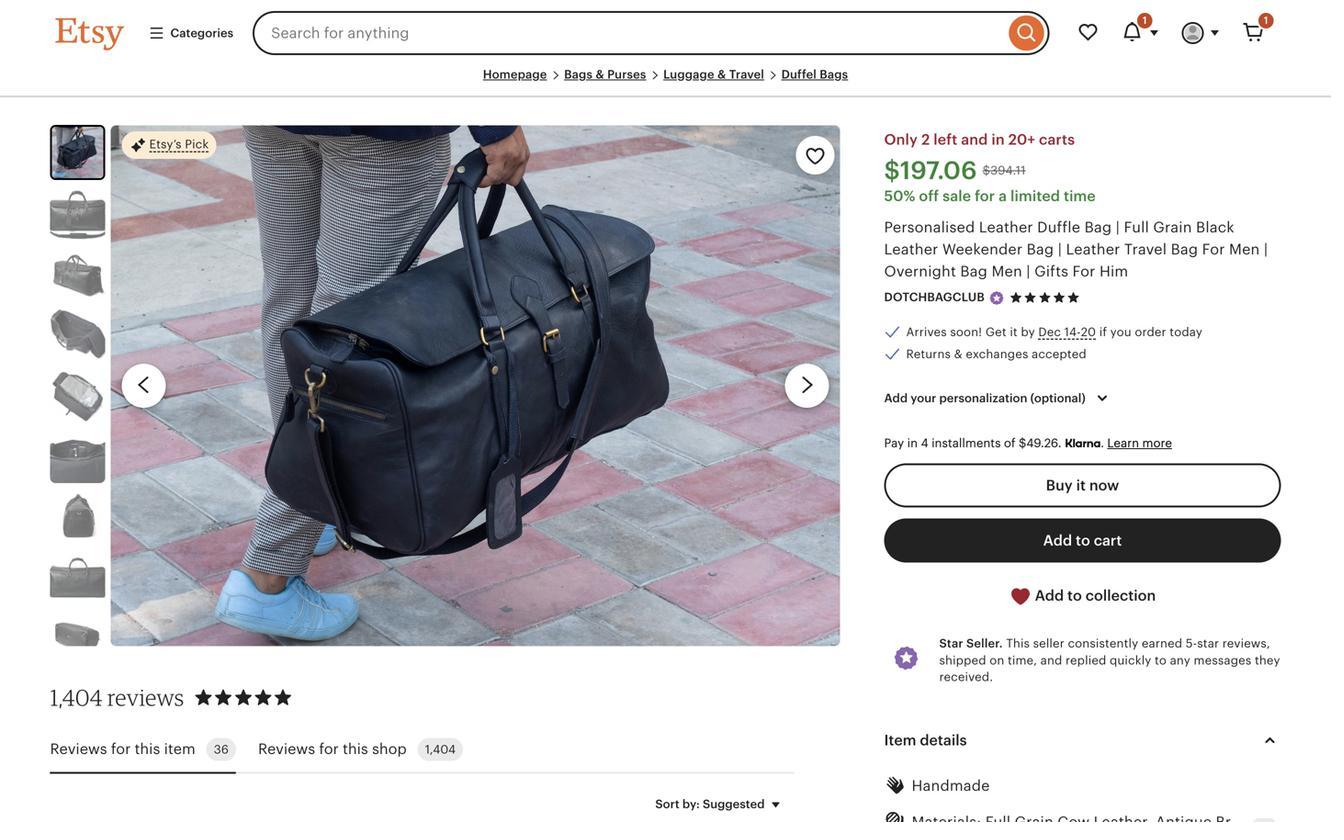 Task type: locate. For each thing, give the bounding box(es) containing it.
1,404 down the personalised leather duffle bag full grain black leather image 9
[[50, 684, 103, 711]]

to left the collection
[[1067, 587, 1082, 604]]

4
[[921, 437, 928, 450]]

bag
[[1084, 219, 1112, 235], [1027, 241, 1054, 257], [1171, 241, 1198, 257], [960, 263, 988, 280]]

0 horizontal spatial this
[[135, 741, 160, 758]]

1 horizontal spatial for
[[319, 741, 339, 758]]

1 horizontal spatial bags
[[820, 68, 848, 81]]

duffel bags link
[[781, 68, 848, 81]]

bags right the duffel
[[820, 68, 848, 81]]

2 reviews from the left
[[258, 741, 315, 758]]

dotchbagclub
[[884, 290, 985, 304]]

1 button
[[1110, 11, 1171, 55]]

left
[[934, 132, 957, 148]]

bags & purses link
[[564, 68, 646, 81]]

and right the left in the right of the page
[[961, 132, 988, 148]]

& right luggage
[[717, 68, 726, 81]]

to inside add to cart button
[[1076, 532, 1090, 549]]

reviews
[[107, 684, 184, 711]]

for for reviews for this shop
[[319, 741, 339, 758]]

overnight
[[884, 263, 956, 280]]

2 vertical spatial to
[[1155, 653, 1167, 667]]

2 horizontal spatial leather
[[1066, 241, 1120, 257]]

bag up gifts
[[1027, 241, 1054, 257]]

$49.26.
[[1019, 437, 1062, 450]]

for
[[1202, 241, 1225, 257], [1072, 263, 1095, 280]]

today
[[1170, 325, 1202, 339]]

bags left purses at the left of page
[[564, 68, 593, 81]]

1,404 for 1,404
[[425, 743, 456, 756]]

returns
[[906, 347, 951, 361]]

this
[[135, 741, 160, 758], [343, 741, 368, 758]]

personalised leather duffle bag full grain black leather image 1 image
[[111, 125, 840, 646], [52, 127, 103, 178]]

bags
[[564, 68, 593, 81], [820, 68, 848, 81]]

men
[[1229, 241, 1260, 257], [992, 263, 1022, 280]]

2 this from the left
[[343, 741, 368, 758]]

personalised leather duffle bag full grain black leather image 6 image
[[50, 428, 105, 483]]

0 vertical spatial to
[[1076, 532, 1090, 549]]

1,404 right shop
[[425, 743, 456, 756]]

star
[[1197, 637, 1219, 650]]

add left your on the top right of the page
[[884, 391, 908, 405]]

0 vertical spatial 1,404
[[50, 684, 103, 711]]

reviews down 1,404 reviews
[[50, 741, 107, 758]]

arrives
[[906, 325, 947, 339]]

for left shop
[[319, 741, 339, 758]]

this
[[1006, 637, 1030, 650]]

men up star_seller icon
[[992, 263, 1022, 280]]

this for item
[[135, 741, 160, 758]]

gifts
[[1034, 263, 1068, 280]]

1 vertical spatial to
[[1067, 587, 1082, 604]]

1 horizontal spatial it
[[1076, 477, 1086, 494]]

any
[[1170, 653, 1190, 667]]

1 horizontal spatial reviews
[[258, 741, 315, 758]]

1 horizontal spatial this
[[343, 741, 368, 758]]

& for returns
[[954, 347, 963, 361]]

full
[[1124, 219, 1149, 235]]

$197.06
[[884, 157, 977, 184]]

personalised leather duffle bag full grain black leather image 5 image
[[50, 368, 105, 423]]

reviews for reviews for this item
[[50, 741, 107, 758]]

0 horizontal spatial in
[[907, 437, 918, 450]]

& right returns
[[954, 347, 963, 361]]

$197.06 $394.11
[[884, 157, 1026, 184]]

to down earned
[[1155, 653, 1167, 667]]

1 vertical spatial 1,404
[[425, 743, 456, 756]]

by:
[[682, 797, 700, 811]]

0 horizontal spatial personalised leather duffle bag full grain black leather image 1 image
[[52, 127, 103, 178]]

for left a
[[975, 188, 995, 204]]

on
[[989, 653, 1004, 667]]

duffel bags
[[781, 68, 848, 81]]

for down 1,404 reviews
[[111, 741, 131, 758]]

1 vertical spatial and
[[1040, 653, 1062, 667]]

reviews right 36
[[258, 741, 315, 758]]

categories banner
[[23, 0, 1309, 66]]

bag down time
[[1084, 219, 1112, 235]]

add left "cart"
[[1043, 532, 1072, 549]]

menu bar
[[56, 66, 1275, 98]]

14-
[[1064, 325, 1081, 339]]

your
[[911, 391, 936, 405]]

add up seller
[[1035, 587, 1064, 604]]

0 vertical spatial add
[[884, 391, 908, 405]]

travel left the duffel
[[729, 68, 764, 81]]

1,404 inside tab list
[[425, 743, 456, 756]]

1 vertical spatial in
[[907, 437, 918, 450]]

0 horizontal spatial for
[[1072, 263, 1095, 280]]

0 vertical spatial it
[[1010, 325, 1018, 339]]

men down black
[[1229, 241, 1260, 257]]

to for cart
[[1076, 532, 1090, 549]]

50% off sale for a limited time
[[884, 188, 1096, 204]]

1 vertical spatial add
[[1043, 532, 1072, 549]]

0 horizontal spatial men
[[992, 263, 1022, 280]]

luggage & travel link
[[663, 68, 764, 81]]

1,404
[[50, 684, 103, 711], [425, 743, 456, 756]]

pay in 4 installments of $49.26. klarna . learn more
[[884, 437, 1172, 451]]

0 horizontal spatial reviews
[[50, 741, 107, 758]]

leather
[[979, 219, 1033, 235], [884, 241, 938, 257], [1066, 241, 1120, 257]]

1 horizontal spatial men
[[1229, 241, 1260, 257]]

2 horizontal spatial &
[[954, 347, 963, 361]]

leather up overnight
[[884, 241, 938, 257]]

returns & exchanges accepted
[[906, 347, 1087, 361]]

2 horizontal spatial for
[[975, 188, 995, 204]]

0 vertical spatial for
[[1202, 241, 1225, 257]]

& left purses at the left of page
[[596, 68, 604, 81]]

tab list containing reviews for this item
[[50, 727, 794, 774]]

black
[[1196, 219, 1234, 235]]

more
[[1142, 437, 1172, 450]]

dec
[[1038, 325, 1061, 339]]

0 horizontal spatial &
[[596, 68, 604, 81]]

leather up him
[[1066, 241, 1120, 257]]

1 horizontal spatial for
[[1202, 241, 1225, 257]]

grain
[[1153, 219, 1192, 235]]

1,404 reviews
[[50, 684, 184, 711]]

for for reviews for this item
[[111, 741, 131, 758]]

1 horizontal spatial 1,404
[[425, 743, 456, 756]]

by
[[1021, 325, 1035, 339]]

bag down weekender
[[960, 263, 988, 280]]

0 horizontal spatial 1,404
[[50, 684, 103, 711]]

0 vertical spatial travel
[[729, 68, 764, 81]]

in left 20+
[[991, 132, 1005, 148]]

in left 4
[[907, 437, 918, 450]]

arrives soon! get it by dec 14-20 if you order today
[[906, 325, 1202, 339]]

none search field inside categories "banner"
[[253, 11, 1049, 55]]

1 vertical spatial travel
[[1124, 241, 1167, 257]]

1 horizontal spatial and
[[1040, 653, 1062, 667]]

1
[[1143, 15, 1147, 26], [1264, 15, 1268, 26]]

1 horizontal spatial &
[[717, 68, 726, 81]]

cart
[[1094, 532, 1122, 549]]

to
[[1076, 532, 1090, 549], [1067, 587, 1082, 604], [1155, 653, 1167, 667]]

0 horizontal spatial it
[[1010, 325, 1018, 339]]

purses
[[607, 68, 646, 81]]

0 vertical spatial in
[[991, 132, 1005, 148]]

to inside add to collection button
[[1067, 587, 1082, 604]]

add your personalization (optional)
[[884, 391, 1086, 405]]

0 vertical spatial and
[[961, 132, 988, 148]]

&
[[596, 68, 604, 81], [717, 68, 726, 81], [954, 347, 963, 361]]

0 horizontal spatial travel
[[729, 68, 764, 81]]

$394.11
[[983, 164, 1026, 177]]

1 horizontal spatial 1
[[1264, 15, 1268, 26]]

add inside dropdown button
[[884, 391, 908, 405]]

this left item
[[135, 741, 160, 758]]

this left shop
[[343, 741, 368, 758]]

for left him
[[1072, 263, 1095, 280]]

star_seller image
[[988, 290, 1005, 306]]

Search for anything text field
[[253, 11, 1004, 55]]

leather down a
[[979, 219, 1033, 235]]

etsy's pick button
[[122, 131, 216, 160]]

to left "cart"
[[1076, 532, 1090, 549]]

add to collection button
[[884, 573, 1281, 619]]

it left by
[[1010, 325, 1018, 339]]

0 horizontal spatial leather
[[884, 241, 938, 257]]

1 horizontal spatial leather
[[979, 219, 1033, 235]]

it
[[1010, 325, 1018, 339], [1076, 477, 1086, 494]]

add your personalization (optional) button
[[870, 379, 1127, 418]]

0 horizontal spatial for
[[111, 741, 131, 758]]

0 horizontal spatial 1
[[1143, 15, 1147, 26]]

it right buy
[[1076, 477, 1086, 494]]

for down black
[[1202, 241, 1225, 257]]

reviews
[[50, 741, 107, 758], [258, 741, 315, 758]]

& for luggage
[[717, 68, 726, 81]]

0 horizontal spatial bags
[[564, 68, 593, 81]]

buy it now button
[[884, 463, 1281, 507]]

2 vertical spatial add
[[1035, 587, 1064, 604]]

they
[[1255, 653, 1280, 667]]

travel inside personalised leather duffle bag | full grain black leather weekender bag | leather travel bag for men | overnight bag men | gifts for him
[[1124, 241, 1167, 257]]

quickly
[[1110, 653, 1151, 667]]

20
[[1081, 325, 1096, 339]]

None search field
[[253, 11, 1049, 55]]

1 this from the left
[[135, 741, 160, 758]]

50%
[[884, 188, 915, 204]]

1 reviews from the left
[[50, 741, 107, 758]]

1 vertical spatial it
[[1076, 477, 1086, 494]]

.
[[1101, 437, 1104, 450]]

1 horizontal spatial travel
[[1124, 241, 1167, 257]]

reviews for this item
[[50, 741, 195, 758]]

off
[[919, 188, 939, 204]]

of
[[1004, 437, 1016, 450]]

and down seller
[[1040, 653, 1062, 667]]

tab list
[[50, 727, 794, 774]]

1 1 from the left
[[1143, 15, 1147, 26]]

travel down full
[[1124, 241, 1167, 257]]



Task type: vqa. For each thing, say whether or not it's contained in the screenshot.
or at the right
no



Task type: describe. For each thing, give the bounding box(es) containing it.
star seller.
[[939, 637, 1003, 650]]

personalised
[[884, 219, 975, 235]]

bag down grain
[[1171, 241, 1198, 257]]

in inside pay in 4 installments of $49.26. klarna . learn more
[[907, 437, 918, 450]]

2 1 from the left
[[1264, 15, 1268, 26]]

1 horizontal spatial personalised leather duffle bag full grain black leather image 1 image
[[111, 125, 840, 646]]

add to cart
[[1043, 532, 1122, 549]]

it inside button
[[1076, 477, 1086, 494]]

personalization
[[939, 391, 1027, 405]]

handmade
[[912, 778, 990, 794]]

personalised leather duffle bag full grain black leather image 3 image
[[50, 246, 105, 301]]

installments
[[932, 437, 1001, 450]]

1 vertical spatial men
[[992, 263, 1022, 280]]

consistently
[[1068, 637, 1138, 650]]

collection
[[1085, 587, 1156, 604]]

this seller consistently earned 5-star reviews, shipped on time, and replied quickly to any messages they received.
[[939, 637, 1280, 684]]

messages
[[1194, 653, 1251, 667]]

seller
[[1033, 637, 1065, 650]]

reviews for reviews for this shop
[[258, 741, 315, 758]]

etsy's pick
[[149, 137, 209, 151]]

a
[[999, 188, 1007, 204]]

1 inside popup button
[[1143, 15, 1147, 26]]

36
[[214, 743, 229, 756]]

menu bar containing homepage
[[56, 66, 1275, 98]]

add for add to collection
[[1035, 587, 1064, 604]]

seller.
[[966, 637, 1003, 650]]

add to collection
[[1031, 587, 1156, 604]]

1 bags from the left
[[564, 68, 593, 81]]

etsy's
[[149, 137, 182, 151]]

personalised leather duffle bag full grain black leather image 2 image
[[50, 186, 105, 241]]

dotchbagclub link
[[884, 290, 985, 304]]

replied
[[1066, 653, 1106, 667]]

1,404 for 1,404 reviews
[[50, 684, 103, 711]]

him
[[1099, 263, 1128, 280]]

bags & purses
[[564, 68, 646, 81]]

personalised leather duffle bag | full grain black leather weekender bag | leather travel bag for men | overnight bag men | gifts for him
[[884, 219, 1268, 280]]

buy
[[1046, 477, 1073, 494]]

accepted
[[1032, 347, 1087, 361]]

pick
[[185, 137, 209, 151]]

categories button
[[135, 16, 247, 50]]

duffle
[[1037, 219, 1080, 235]]

you
[[1110, 325, 1131, 339]]

exchanges
[[966, 347, 1028, 361]]

to inside this seller consistently earned 5-star reviews, shipped on time, and replied quickly to any messages they received.
[[1155, 653, 1167, 667]]

order
[[1135, 325, 1166, 339]]

luggage & travel
[[663, 68, 764, 81]]

personalised leather duffle bag full grain black leather image 4 image
[[50, 307, 105, 362]]

duffel
[[781, 68, 817, 81]]

5-
[[1186, 637, 1197, 650]]

sort by: suggested button
[[641, 785, 801, 822]]

to for collection
[[1067, 587, 1082, 604]]

and inside this seller consistently earned 5-star reviews, shipped on time, and replied quickly to any messages they received.
[[1040, 653, 1062, 667]]

sort by: suggested
[[655, 797, 765, 811]]

sale
[[943, 188, 971, 204]]

shop
[[372, 741, 407, 758]]

soon! get
[[950, 325, 1007, 339]]

received.
[[939, 670, 993, 684]]

personalised leather duffle bag full grain black leather image 8 image
[[50, 549, 105, 605]]

0 horizontal spatial and
[[961, 132, 988, 148]]

only
[[884, 132, 918, 148]]

only 2 left and in 20+ carts
[[884, 132, 1075, 148]]

details
[[920, 732, 967, 749]]

add for add to cart
[[1043, 532, 1072, 549]]

reviews for this shop
[[258, 741, 407, 758]]

2
[[921, 132, 930, 148]]

star
[[939, 637, 963, 650]]

carts
[[1039, 132, 1075, 148]]

klarna
[[1065, 437, 1101, 451]]

homepage
[[483, 68, 547, 81]]

0 vertical spatial men
[[1229, 241, 1260, 257]]

weekender
[[942, 241, 1023, 257]]

learn
[[1107, 437, 1139, 450]]

reviews,
[[1222, 637, 1270, 650]]

sort
[[655, 797, 679, 811]]

item
[[164, 741, 195, 758]]

1 link
[[1231, 11, 1275, 55]]

add for add your personalization (optional)
[[884, 391, 908, 405]]

homepage link
[[483, 68, 547, 81]]

item
[[884, 732, 916, 749]]

2 bags from the left
[[820, 68, 848, 81]]

luggage
[[663, 68, 714, 81]]

buy it now
[[1046, 477, 1119, 494]]

learn more button
[[1107, 437, 1172, 450]]

this for shop
[[343, 741, 368, 758]]

item details button
[[868, 719, 1297, 763]]

1 horizontal spatial in
[[991, 132, 1005, 148]]

shipped
[[939, 653, 986, 667]]

20+
[[1008, 132, 1035, 148]]

pay
[[884, 437, 904, 450]]

& for bags
[[596, 68, 604, 81]]

if
[[1099, 325, 1107, 339]]

personalised leather duffle bag full grain black leather image 7 image
[[50, 489, 105, 544]]

1 vertical spatial for
[[1072, 263, 1095, 280]]

time,
[[1008, 653, 1037, 667]]

personalised leather duffle bag full grain black leather image 9 image
[[50, 610, 105, 665]]



